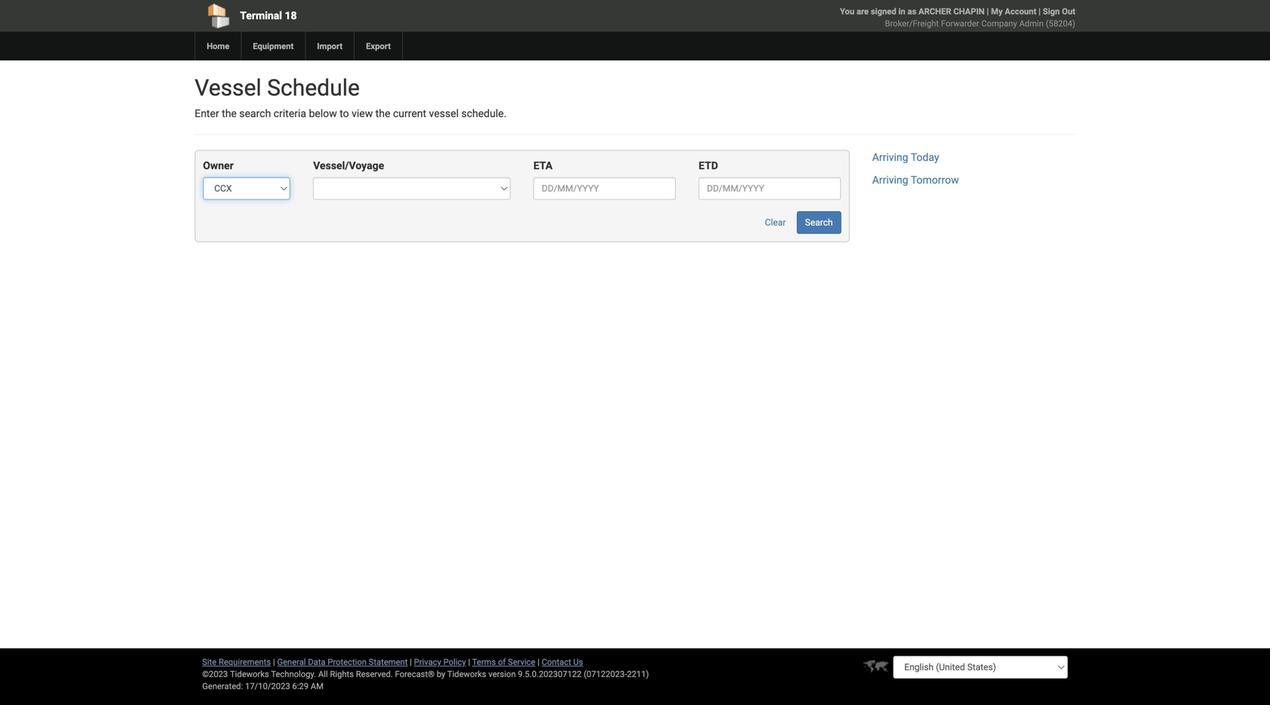 Task type: locate. For each thing, give the bounding box(es) containing it.
arriving today
[[873, 151, 940, 164]]

privacy policy link
[[414, 658, 466, 668]]

0 vertical spatial arriving
[[873, 151, 909, 164]]

1 arriving from the top
[[873, 151, 909, 164]]

tomorrow
[[911, 174, 960, 186]]

0 horizontal spatial the
[[222, 107, 237, 120]]

protection
[[328, 658, 367, 668]]

import link
[[305, 32, 354, 61]]

18
[[285, 9, 297, 22]]

contact us link
[[542, 658, 584, 668]]

the
[[222, 107, 237, 120], [376, 107, 391, 120]]

| up 9.5.0.202307122
[[538, 658, 540, 668]]

ETA text field
[[534, 177, 676, 200]]

arriving down arriving today
[[873, 174, 909, 186]]

the right view
[[376, 107, 391, 120]]

contact
[[542, 658, 572, 668]]

sign
[[1044, 6, 1061, 16]]

9.5.0.202307122
[[518, 670, 582, 680]]

policy
[[444, 658, 466, 668]]

signed
[[871, 6, 897, 16]]

generated:
[[202, 682, 243, 692]]

search
[[239, 107, 271, 120]]

broker/freight
[[886, 19, 940, 28]]

1 the from the left
[[222, 107, 237, 120]]

2211)
[[627, 670, 649, 680]]

privacy
[[414, 658, 442, 668]]

| up tideworks
[[468, 658, 471, 668]]

general data protection statement link
[[277, 658, 408, 668]]

statement
[[369, 658, 408, 668]]

technology.
[[271, 670, 316, 680]]

ETD text field
[[699, 177, 842, 200]]

| left sign
[[1039, 6, 1041, 16]]

vessel schedule enter the search criteria below to view the current vessel schedule.
[[195, 75, 507, 120]]

terminal 18 link
[[195, 0, 549, 32]]

terminal
[[240, 9, 282, 22]]

owner
[[203, 160, 234, 172]]

search button
[[797, 211, 842, 234]]

data
[[308, 658, 326, 668]]

clear button
[[757, 211, 795, 234]]

service
[[508, 658, 536, 668]]

to
[[340, 107, 349, 120]]

today
[[911, 151, 940, 164]]

forwarder
[[942, 19, 980, 28]]

|
[[987, 6, 990, 16], [1039, 6, 1041, 16], [273, 658, 275, 668], [410, 658, 412, 668], [468, 658, 471, 668], [538, 658, 540, 668]]

schedule
[[267, 75, 360, 101]]

tideworks
[[448, 670, 487, 680]]

terms of service link
[[472, 658, 536, 668]]

terminal 18
[[240, 9, 297, 22]]

arriving tomorrow
[[873, 174, 960, 186]]

arriving up "arriving tomorrow" link
[[873, 151, 909, 164]]

vessel
[[429, 107, 459, 120]]

1 horizontal spatial the
[[376, 107, 391, 120]]

arriving
[[873, 151, 909, 164], [873, 174, 909, 186]]

import
[[317, 41, 343, 51]]

1 vertical spatial arriving
[[873, 174, 909, 186]]

archer
[[919, 6, 952, 16]]

search
[[806, 217, 833, 228]]

(58204)
[[1046, 19, 1076, 28]]

2 arriving from the top
[[873, 174, 909, 186]]

2 the from the left
[[376, 107, 391, 120]]

enter
[[195, 107, 219, 120]]

site
[[202, 658, 217, 668]]

you
[[841, 6, 855, 16]]

all
[[318, 670, 328, 680]]

reserved.
[[356, 670, 393, 680]]

chapin
[[954, 6, 985, 16]]

the right enter
[[222, 107, 237, 120]]



Task type: vqa. For each thing, say whether or not it's contained in the screenshot.
the topmost 13/12/2022
no



Task type: describe. For each thing, give the bounding box(es) containing it.
view
[[352, 107, 373, 120]]

export
[[366, 41, 391, 51]]

account
[[1005, 6, 1037, 16]]

| up forecast®
[[410, 658, 412, 668]]

criteria
[[274, 107, 306, 120]]

you are signed in as archer chapin | my account | sign out broker/freight forwarder company admin (58204)
[[841, 6, 1076, 28]]

6:29
[[292, 682, 309, 692]]

version
[[489, 670, 516, 680]]

etd
[[699, 160, 719, 172]]

are
[[857, 6, 869, 16]]

home
[[207, 41, 230, 51]]

below
[[309, 107, 337, 120]]

current
[[393, 107, 427, 120]]

rights
[[330, 670, 354, 680]]

arriving for arriving today
[[873, 151, 909, 164]]

of
[[498, 658, 506, 668]]

eta
[[534, 160, 553, 172]]

17/10/2023
[[245, 682, 290, 692]]

as
[[908, 6, 917, 16]]

forecast®
[[395, 670, 435, 680]]

equipment
[[253, 41, 294, 51]]

export link
[[354, 32, 402, 61]]

my
[[992, 6, 1003, 16]]

| left my
[[987, 6, 990, 16]]

my account link
[[992, 6, 1037, 16]]

site requirements link
[[202, 658, 271, 668]]

arriving for arriving tomorrow
[[873, 174, 909, 186]]

equipment link
[[241, 32, 305, 61]]

| left the general
[[273, 658, 275, 668]]

(07122023-
[[584, 670, 627, 680]]

am
[[311, 682, 324, 692]]

general
[[277, 658, 306, 668]]

©2023 tideworks
[[202, 670, 269, 680]]

arriving tomorrow link
[[873, 174, 960, 186]]

arriving today link
[[873, 151, 940, 164]]

terms
[[472, 658, 496, 668]]

site requirements | general data protection statement | privacy policy | terms of service | contact us ©2023 tideworks technology. all rights reserved. forecast® by tideworks version 9.5.0.202307122 (07122023-2211) generated: 17/10/2023 6:29 am
[[202, 658, 649, 692]]

by
[[437, 670, 446, 680]]

us
[[574, 658, 584, 668]]

out
[[1063, 6, 1076, 16]]

admin
[[1020, 19, 1044, 28]]

schedule.
[[462, 107, 507, 120]]

company
[[982, 19, 1018, 28]]

home link
[[195, 32, 241, 61]]

vessel/voyage
[[313, 160, 384, 172]]

vessel
[[195, 75, 262, 101]]

requirements
[[219, 658, 271, 668]]

sign out link
[[1044, 6, 1076, 16]]

in
[[899, 6, 906, 16]]

clear
[[765, 217, 786, 228]]



